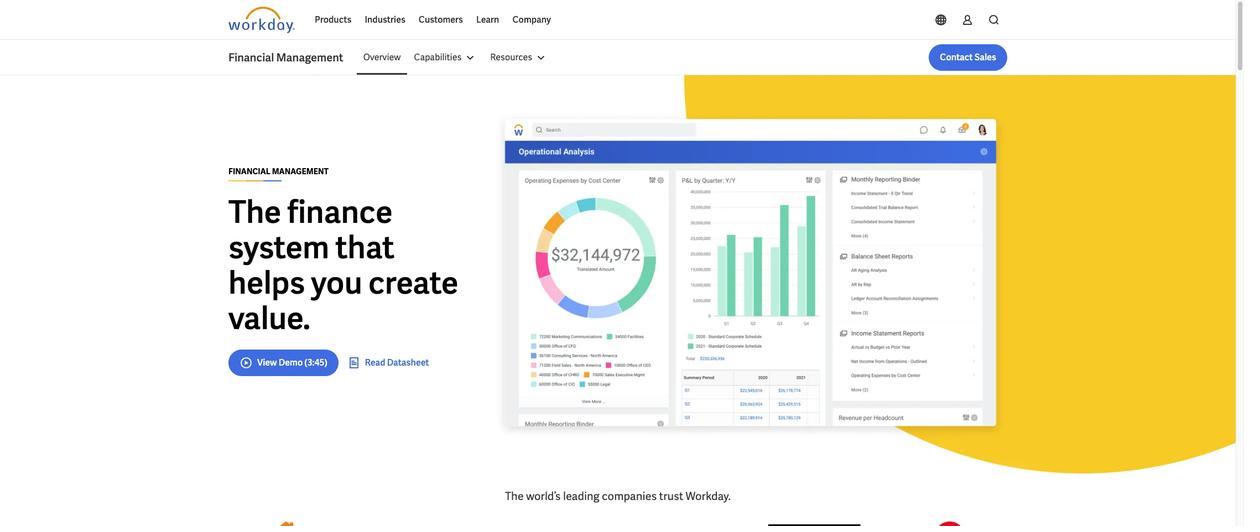 Task type: locate. For each thing, give the bounding box(es) containing it.
financial
[[229, 166, 271, 176]]

equinti financial services company image
[[935, 522, 966, 526]]

leading
[[563, 489, 600, 504]]

industries button
[[358, 7, 412, 33]]

the left the world's
[[505, 489, 524, 504]]

value.
[[229, 298, 311, 338]]

1 horizontal spatial the
[[505, 489, 524, 504]]

customers
[[419, 14, 463, 25]]

datasheet
[[387, 357, 429, 368]]

menu containing overview
[[357, 44, 555, 71]]

learn button
[[470, 7, 506, 33]]

companies
[[602, 489, 657, 504]]

0 horizontal spatial the
[[229, 192, 281, 232]]

overview link
[[357, 44, 408, 71]]

the inside the finance system that helps you create value.
[[229, 192, 281, 232]]

1 vertical spatial the
[[505, 489, 524, 504]]

go to the homepage image
[[229, 7, 295, 33]]

financial management operational analysis dashboard showing operating expense by cost center and p&l by quarter. image
[[494, 111, 1008, 440]]

view
[[257, 357, 277, 368]]

capabilities button
[[408, 44, 484, 71]]

the down the financial
[[229, 192, 281, 232]]

list
[[357, 44, 1008, 71]]

demo
[[279, 357, 303, 368]]

learn
[[477, 14, 500, 25]]

industries
[[365, 14, 406, 25]]

contact sales
[[941, 51, 997, 63]]

the for the finance system that helps you create value.
[[229, 192, 281, 232]]

j. b. hunt image
[[769, 522, 866, 526]]

management
[[272, 166, 329, 176]]

0 vertical spatial the
[[229, 192, 281, 232]]

the
[[229, 192, 281, 232], [505, 489, 524, 504]]

read datasheet
[[365, 357, 429, 368]]

overview
[[363, 51, 401, 63]]

the finance system that helps you create value.
[[229, 192, 459, 338]]

menu
[[357, 44, 555, 71]]

helps
[[229, 263, 305, 303]]



Task type: vqa. For each thing, say whether or not it's contained in the screenshot.
adapt
no



Task type: describe. For each thing, give the bounding box(es) containing it.
company
[[513, 14, 551, 25]]

just eat (just-eat holding limited) image
[[271, 522, 302, 526]]

the for the world's leading companies trust workday.
[[505, 489, 524, 504]]

you
[[311, 263, 363, 303]]

management
[[276, 50, 344, 65]]

company button
[[506, 7, 558, 33]]

financial management link
[[229, 50, 357, 65]]

contact
[[941, 51, 973, 63]]

view demo (3:45)
[[257, 357, 328, 368]]

finance
[[288, 192, 393, 232]]

financial
[[229, 50, 274, 65]]

trust
[[660, 489, 684, 504]]

resources
[[491, 51, 533, 63]]

financial management
[[229, 166, 329, 176]]

customers button
[[412, 7, 470, 33]]

read
[[365, 357, 386, 368]]

(3:45)
[[305, 357, 328, 368]]

financial management
[[229, 50, 344, 65]]

products
[[315, 14, 352, 25]]

create
[[369, 263, 459, 303]]

system
[[229, 227, 329, 268]]

capabilities
[[414, 51, 462, 63]]

world's
[[526, 489, 561, 504]]

view demo (3:45) link
[[229, 350, 339, 376]]

resources button
[[484, 44, 555, 71]]

contact sales link
[[929, 44, 1008, 71]]

the world's leading companies trust workday.
[[505, 489, 731, 504]]

products button
[[308, 7, 358, 33]]

list containing overview
[[357, 44, 1008, 71]]

that
[[336, 227, 395, 268]]

workday.
[[686, 489, 731, 504]]

read datasheet link
[[347, 356, 429, 369]]

sales
[[975, 51, 997, 63]]



